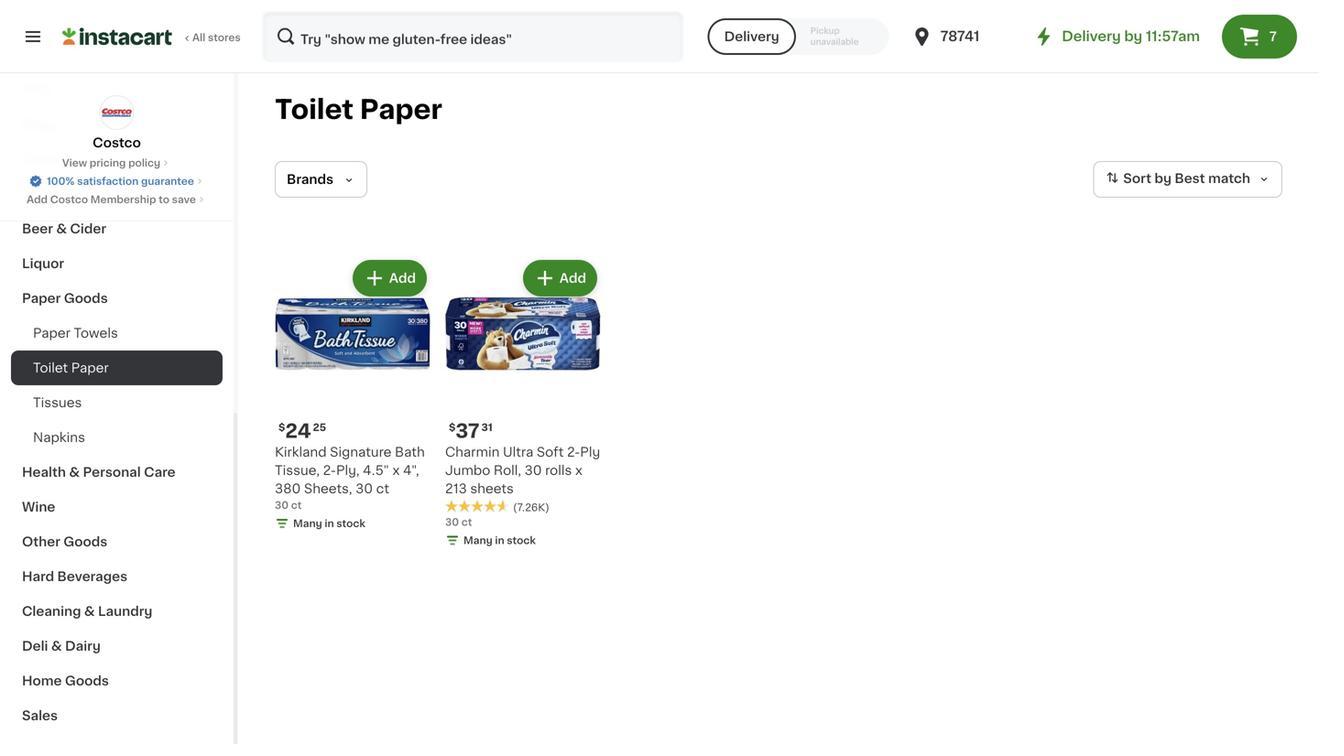 Task type: locate. For each thing, give the bounding box(es) containing it.
1 horizontal spatial add button
[[525, 262, 595, 295]]

2- up sheets, at the bottom left of the page
[[323, 464, 336, 477]]

product group
[[275, 256, 431, 535], [445, 256, 601, 552]]

in down sheets, at the bottom left of the page
[[325, 519, 334, 529]]

1 horizontal spatial $
[[449, 423, 456, 433]]

1 vertical spatial by
[[1155, 172, 1172, 185]]

goods down dairy at the left bottom
[[65, 675, 109, 688]]

deli & dairy
[[22, 640, 101, 653]]

best
[[1175, 172, 1205, 185]]

add button
[[354, 262, 425, 295], [525, 262, 595, 295]]

wine
[[22, 501, 55, 514]]

1 horizontal spatial x
[[575, 464, 582, 477]]

many in stock down sheets, at the bottom left of the page
[[293, 519, 365, 529]]

sort
[[1123, 172, 1152, 185]]

1 horizontal spatial by
[[1155, 172, 1172, 185]]

Search field
[[264, 13, 682, 60]]

napkins
[[33, 431, 85, 444]]

& inside 'health & personal care' link
[[69, 466, 80, 479]]

x inside charmin ultra soft 2-ply jumbo roll, 30 rolls x 213 sheets
[[575, 464, 582, 477]]

0 vertical spatial many
[[293, 519, 322, 529]]

4",
[[403, 464, 419, 477]]

2 vertical spatial goods
[[65, 675, 109, 688]]

0 horizontal spatial product group
[[275, 256, 431, 535]]

30 down ultra
[[525, 464, 542, 477]]

24
[[285, 422, 311, 441]]

1 horizontal spatial toilet paper
[[275, 97, 442, 123]]

1 horizontal spatial in
[[495, 536, 504, 546]]

ct down 380 at the bottom left of page
[[291, 501, 302, 511]]

1 horizontal spatial 2-
[[567, 446, 580, 459]]

paper
[[360, 97, 442, 123], [22, 292, 61, 305], [33, 327, 70, 340], [71, 362, 109, 375]]

all
[[192, 33, 205, 43]]

cleaning & laundry link
[[11, 595, 223, 629]]

stock down (7.26k)
[[507, 536, 536, 546]]

& inside deli & dairy link
[[51, 640, 62, 653]]

stock down sheets, at the bottom left of the page
[[336, 519, 365, 529]]

charmin
[[445, 446, 500, 459]]

goods for home goods
[[65, 675, 109, 688]]

add for 24
[[389, 272, 416, 285]]

many in stock down the 30 ct
[[464, 536, 536, 546]]

instacart logo image
[[62, 26, 172, 48]]

0 horizontal spatial many
[[293, 519, 322, 529]]

0 horizontal spatial ct
[[291, 501, 302, 511]]

1 horizontal spatial costco
[[93, 136, 141, 149]]

goods up beverages
[[63, 536, 107, 549]]

beverages
[[57, 571, 127, 584]]

toilet up tissues
[[33, 362, 68, 375]]

0 vertical spatial in
[[325, 519, 334, 529]]

$ for 24
[[278, 423, 285, 433]]

None search field
[[262, 11, 684, 62]]

0 vertical spatial stock
[[336, 519, 365, 529]]

ct
[[376, 483, 389, 496], [291, 501, 302, 511], [461, 518, 472, 528]]

1 add button from the left
[[354, 262, 425, 295]]

0 vertical spatial goods
[[64, 292, 108, 305]]

beer
[[22, 223, 53, 235]]

add button for 24
[[354, 262, 425, 295]]

toilet paper up brands dropdown button
[[275, 97, 442, 123]]

health
[[22, 466, 66, 479]]

1 horizontal spatial ct
[[376, 483, 389, 496]]

other goods
[[22, 536, 107, 549]]

0 vertical spatial costco
[[93, 136, 141, 149]]

other
[[22, 536, 60, 549]]

in down sheets
[[495, 536, 504, 546]]

1 horizontal spatial product group
[[445, 256, 601, 552]]

& right deli
[[51, 640, 62, 653]]

by right sort
[[1155, 172, 1172, 185]]

0 vertical spatial by
[[1124, 30, 1143, 43]]

1 vertical spatial stock
[[507, 536, 536, 546]]

toilet up brands at the left top of the page
[[275, 97, 354, 123]]

many down 380 at the bottom left of page
[[293, 519, 322, 529]]

1 vertical spatial goods
[[63, 536, 107, 549]]

many down the 30 ct
[[464, 536, 493, 546]]

laundry
[[98, 606, 152, 618]]

by
[[1124, 30, 1143, 43], [1155, 172, 1172, 185]]

0 horizontal spatial $
[[278, 423, 285, 433]]

ply,
[[336, 464, 360, 477]]

kirkland signature bath tissue, 2-ply, 4.5" x 4", 380 sheets, 30 ct 30 ct
[[275, 446, 425, 511]]

2 x from the left
[[575, 464, 582, 477]]

2 $ from the left
[[449, 423, 456, 433]]

toilet paper down paper towels
[[33, 362, 109, 375]]

1 horizontal spatial many in stock
[[464, 536, 536, 546]]

kirkland
[[275, 446, 327, 459]]

x left 4",
[[392, 464, 400, 477]]

goods for paper goods
[[64, 292, 108, 305]]

0 horizontal spatial by
[[1124, 30, 1143, 43]]

hard beverages link
[[11, 560, 223, 595]]

0 vertical spatial toilet
[[275, 97, 354, 123]]

& right health
[[69, 466, 80, 479]]

costco up view pricing policy link
[[93, 136, 141, 149]]

goods up towels
[[64, 292, 108, 305]]

paper towels
[[33, 327, 118, 340]]

stock
[[336, 519, 365, 529], [507, 536, 536, 546]]

cleaning & laundry
[[22, 606, 152, 618]]

0 horizontal spatial 2-
[[323, 464, 336, 477]]

costco
[[93, 136, 141, 149], [50, 195, 88, 205]]

1 x from the left
[[392, 464, 400, 477]]

delivery for delivery by 11:57am
[[1062, 30, 1121, 43]]

goods inside "link"
[[64, 292, 108, 305]]

0 horizontal spatial toilet paper
[[33, 362, 109, 375]]

0 vertical spatial 2-
[[567, 446, 580, 459]]

$ for 37
[[449, 423, 456, 433]]

cider
[[70, 223, 106, 235]]

0 horizontal spatial x
[[392, 464, 400, 477]]

2 horizontal spatial add
[[560, 272, 586, 285]]

2- inside kirkland signature bath tissue, 2-ply, 4.5" x 4", 380 sheets, 30 ct 30 ct
[[323, 464, 336, 477]]

1 $ from the left
[[278, 423, 285, 433]]

home goods
[[22, 675, 109, 688]]

bath
[[395, 446, 425, 459]]

2-
[[567, 446, 580, 459], [323, 464, 336, 477]]

$ inside '$ 37 31'
[[449, 423, 456, 433]]

30 down the 4.5"
[[356, 483, 373, 496]]

2- right soft
[[567, 446, 580, 459]]

jumbo
[[445, 464, 490, 477]]

health & personal care link
[[11, 455, 223, 490]]

costco logo image
[[99, 95, 134, 130]]

0 horizontal spatial delivery
[[724, 30, 779, 43]]

& for deli
[[51, 640, 62, 653]]

add costco membership to save link
[[27, 192, 207, 207]]

costco down 100%
[[50, 195, 88, 205]]

goods
[[64, 292, 108, 305], [63, 536, 107, 549], [65, 675, 109, 688]]

1 vertical spatial costco
[[50, 195, 88, 205]]

many in stock
[[293, 519, 365, 529], [464, 536, 536, 546]]

delivery by 11:57am link
[[1033, 26, 1200, 48]]

delivery
[[1062, 30, 1121, 43], [724, 30, 779, 43]]

in
[[325, 519, 334, 529], [495, 536, 504, 546]]

$ up kirkland
[[278, 423, 285, 433]]

paper goods link
[[11, 281, 223, 316]]

by inside best match sort by field
[[1155, 172, 1172, 185]]

2 product group from the left
[[445, 256, 601, 552]]

by inside delivery by 11:57am link
[[1124, 30, 1143, 43]]

x
[[392, 464, 400, 477], [575, 464, 582, 477]]

toilet paper link
[[11, 351, 223, 386]]

hard beverages
[[22, 571, 127, 584]]

all stores link
[[62, 11, 242, 62]]

by left 11:57am
[[1124, 30, 1143, 43]]

1 horizontal spatial delivery
[[1062, 30, 1121, 43]]

0 horizontal spatial in
[[325, 519, 334, 529]]

& inside beer & cider link
[[56, 223, 67, 235]]

1 vertical spatial toilet paper
[[33, 362, 109, 375]]

rolls
[[545, 464, 572, 477]]

goods for other goods
[[63, 536, 107, 549]]

x right rolls
[[575, 464, 582, 477]]

ct down 213
[[461, 518, 472, 528]]

0 horizontal spatial toilet
[[33, 362, 68, 375]]

$ inside $ 24 25
[[278, 423, 285, 433]]

★★★★★
[[445, 500, 509, 513], [445, 500, 509, 513]]

100% satisfaction guarantee
[[47, 176, 194, 186]]

$ up charmin
[[449, 423, 456, 433]]

0 vertical spatial many in stock
[[293, 519, 365, 529]]

& down beverages
[[84, 606, 95, 618]]

toilet
[[275, 97, 354, 123], [33, 362, 68, 375]]

2 add button from the left
[[525, 262, 595, 295]]

1 horizontal spatial toilet
[[275, 97, 354, 123]]

brands
[[287, 173, 333, 186]]

1 vertical spatial 2-
[[323, 464, 336, 477]]

1 horizontal spatial many
[[464, 536, 493, 546]]

sheets
[[470, 483, 514, 496]]

delivery inside button
[[724, 30, 779, 43]]

towels
[[74, 327, 118, 340]]

liquor link
[[11, 246, 223, 281]]

stores
[[208, 33, 241, 43]]

0 horizontal spatial add button
[[354, 262, 425, 295]]

380
[[275, 483, 301, 496]]

1 vertical spatial ct
[[291, 501, 302, 511]]

30 ct
[[445, 518, 472, 528]]

ultra
[[503, 446, 533, 459]]

1 product group from the left
[[275, 256, 431, 535]]

1 horizontal spatial add
[[389, 272, 416, 285]]

1 vertical spatial in
[[495, 536, 504, 546]]

tissue,
[[275, 464, 320, 477]]

1 vertical spatial toilet
[[33, 362, 68, 375]]

napkins link
[[11, 420, 223, 455]]

baby
[[22, 118, 56, 131]]

& inside cleaning & laundry link
[[84, 606, 95, 618]]

2 horizontal spatial ct
[[461, 518, 472, 528]]

1 horizontal spatial stock
[[507, 536, 536, 546]]

ct down the 4.5"
[[376, 483, 389, 496]]

& right beer
[[56, 223, 67, 235]]



Task type: vqa. For each thing, say whether or not it's contained in the screenshot.
37's Add
yes



Task type: describe. For each thing, give the bounding box(es) containing it.
0 horizontal spatial add
[[27, 195, 48, 205]]

soft
[[537, 446, 564, 459]]

to
[[159, 195, 169, 205]]

charmin ultra soft 2-ply jumbo roll, 30 rolls x 213 sheets
[[445, 446, 600, 496]]

100% satisfaction guarantee button
[[28, 170, 205, 189]]

floral link
[[11, 142, 223, 177]]

beer & cider
[[22, 223, 106, 235]]

health & personal care
[[22, 466, 176, 479]]

product group containing 24
[[275, 256, 431, 535]]

liquor
[[22, 257, 64, 270]]

service type group
[[708, 18, 889, 55]]

pets
[[22, 83, 52, 96]]

sort by
[[1123, 172, 1172, 185]]

& for beer
[[56, 223, 67, 235]]

30 down 380 at the bottom left of page
[[275, 501, 289, 511]]

0 horizontal spatial many in stock
[[293, 519, 365, 529]]

policy
[[128, 158, 160, 168]]

7
[[1269, 30, 1277, 43]]

wine link
[[11, 490, 223, 525]]

add button for 37
[[525, 262, 595, 295]]

cleaning
[[22, 606, 81, 618]]

1 vertical spatial many
[[464, 536, 493, 546]]

signature
[[330, 446, 392, 459]]

sheets,
[[304, 483, 352, 496]]

0 vertical spatial ct
[[376, 483, 389, 496]]

beer & cider link
[[11, 212, 223, 246]]

roll,
[[494, 464, 521, 477]]

best match
[[1175, 172, 1250, 185]]

electronics
[[22, 188, 97, 201]]

78741 button
[[911, 11, 1021, 62]]

& for cleaning
[[84, 606, 95, 618]]

2 vertical spatial ct
[[461, 518, 472, 528]]

213
[[445, 483, 467, 496]]

37
[[456, 422, 480, 441]]

view
[[62, 158, 87, 168]]

31
[[481, 423, 493, 433]]

satisfaction
[[77, 176, 139, 186]]

view pricing policy link
[[62, 156, 171, 170]]

home goods link
[[11, 664, 223, 699]]

100%
[[47, 176, 75, 186]]

pets link
[[11, 72, 223, 107]]

deli & dairy link
[[11, 629, 223, 664]]

delivery by 11:57am
[[1062, 30, 1200, 43]]

paper goods
[[22, 292, 108, 305]]

other goods link
[[11, 525, 223, 560]]

deli
[[22, 640, 48, 653]]

2- inside charmin ultra soft 2-ply jumbo roll, 30 rolls x 213 sheets
[[567, 446, 580, 459]]

x inside kirkland signature bath tissue, 2-ply, 4.5" x 4", 380 sheets, 30 ct 30 ct
[[392, 464, 400, 477]]

4.5"
[[363, 464, 389, 477]]

match
[[1208, 172, 1250, 185]]

view pricing policy
[[62, 158, 160, 168]]

sales link
[[11, 699, 223, 734]]

0 vertical spatial toilet paper
[[275, 97, 442, 123]]

30 inside charmin ultra soft 2-ply jumbo roll, 30 rolls x 213 sheets
[[525, 464, 542, 477]]

add costco membership to save
[[27, 195, 196, 205]]

guarantee
[[141, 176, 194, 186]]

save
[[172, 195, 196, 205]]

7 button
[[1222, 15, 1297, 59]]

paper inside "link"
[[22, 292, 61, 305]]

(7.26k)
[[513, 503, 549, 513]]

costco link
[[93, 95, 141, 152]]

pricing
[[90, 158, 126, 168]]

11:57am
[[1146, 30, 1200, 43]]

Best match Sort by field
[[1093, 161, 1282, 198]]

paper towels link
[[11, 316, 223, 351]]

add for 37
[[560, 272, 586, 285]]

brands button
[[275, 161, 367, 198]]

baby link
[[11, 107, 223, 142]]

delivery for delivery
[[724, 30, 779, 43]]

floral
[[22, 153, 59, 166]]

& for health
[[69, 466, 80, 479]]

$ 24 25
[[278, 422, 326, 441]]

0 horizontal spatial stock
[[336, 519, 365, 529]]

hard
[[22, 571, 54, 584]]

dairy
[[65, 640, 101, 653]]

$ 37 31
[[449, 422, 493, 441]]

0 horizontal spatial costco
[[50, 195, 88, 205]]

by for delivery
[[1124, 30, 1143, 43]]

30 down 213
[[445, 518, 459, 528]]

personal
[[83, 466, 141, 479]]

all stores
[[192, 33, 241, 43]]

1 vertical spatial many in stock
[[464, 536, 536, 546]]

by for sort
[[1155, 172, 1172, 185]]

sales
[[22, 710, 58, 723]]

delivery button
[[708, 18, 796, 55]]

electronics link
[[11, 177, 223, 212]]

product group containing 37
[[445, 256, 601, 552]]

78741
[[940, 30, 980, 43]]

membership
[[90, 195, 156, 205]]

care
[[144, 466, 176, 479]]

tissues link
[[11, 386, 223, 420]]

25
[[313, 423, 326, 433]]



